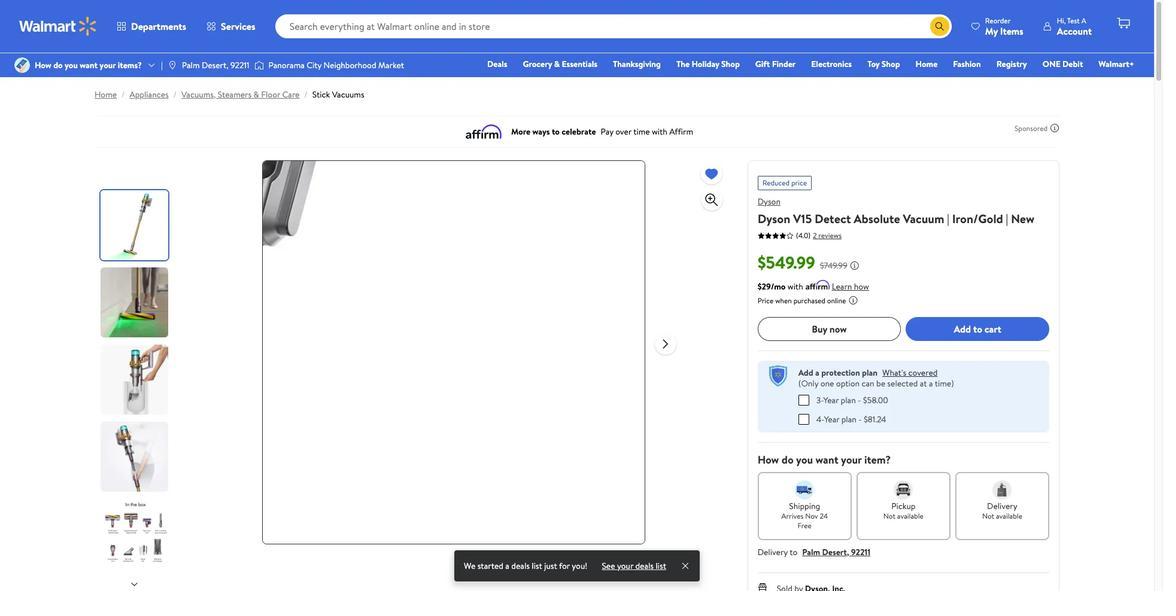 Task type: describe. For each thing, give the bounding box(es) containing it.
a
[[1082, 15, 1087, 25]]

add to cart
[[954, 323, 1002, 336]]

Walmart Site-Wide search field
[[275, 14, 952, 38]]

affirm image
[[806, 280, 830, 290]]

cart
[[985, 323, 1002, 336]]

dyson v15 detect absolute vacuum | iron/gold | new - image 1 of 7 image
[[101, 190, 171, 260]]

market
[[378, 59, 404, 71]]

how for how do you want your items?
[[35, 59, 51, 71]]

stick vacuums link
[[312, 89, 364, 101]]

add for add to cart
[[954, 323, 971, 336]]

add to cart button
[[906, 317, 1050, 341]]

3-year plan - $58.00
[[817, 394, 889, 406]]

free
[[798, 521, 812, 531]]

4-
[[817, 413, 824, 425]]

option
[[836, 378, 860, 390]]

plan inside add a protection plan what's covered (only one option can be selected at a time)
[[862, 367, 878, 379]]

vacuums, steamers & floor care link
[[181, 89, 300, 101]]

zoom image modal image
[[705, 193, 719, 207]]

see
[[602, 560, 615, 572]]

services button
[[196, 12, 266, 41]]

pickup not available
[[884, 500, 924, 521]]

your for item?
[[841, 452, 862, 467]]

& inside grocery & essentials link
[[554, 58, 560, 70]]

be
[[877, 378, 886, 390]]

4-year plan - $81.24
[[817, 413, 887, 425]]

2
[[813, 230, 817, 240]]

registry
[[997, 58, 1027, 70]]

fashion
[[954, 58, 981, 70]]

learn how
[[832, 281, 869, 293]]

what's covered button
[[883, 367, 938, 379]]

holiday
[[692, 58, 720, 70]]

not for delivery
[[983, 511, 995, 521]]

2 horizontal spatial |
[[1006, 211, 1009, 227]]

 image for palm
[[168, 60, 177, 70]]

to for delivery
[[790, 546, 798, 558]]

vacuums
[[332, 89, 364, 101]]

delivery for not
[[988, 500, 1018, 512]]

we started a deals list just for you!
[[464, 561, 588, 572]]

dyson dyson v15 detect absolute vacuum | iron/gold | new
[[758, 196, 1035, 227]]

just
[[544, 561, 557, 572]]

walmart+ link
[[1094, 57, 1140, 71]]

stick
[[312, 89, 330, 101]]

new
[[1011, 211, 1035, 227]]

with
[[788, 281, 803, 293]]

dyson v15 detect absolute vacuum | iron/gold | new - image 5 of 7 image
[[101, 499, 171, 569]]

2 shop from the left
[[882, 58, 900, 70]]

toy shop
[[868, 58, 900, 70]]

0 vertical spatial desert,
[[202, 59, 229, 71]]

delivery for to
[[758, 546, 788, 558]]

fashion link
[[948, 57, 987, 71]]

home for home
[[916, 58, 938, 70]]

toy shop link
[[862, 57, 906, 71]]

intent image for shipping image
[[795, 481, 815, 500]]

deals
[[488, 58, 508, 70]]

reduced price
[[763, 178, 807, 188]]

(4.0) 2 reviews
[[796, 230, 842, 241]]

available for pickup
[[898, 511, 924, 521]]

plan for $81.24
[[842, 413, 857, 425]]

remove from favorites list, dyson v15 detect absolute vacuum | iron/gold | new image
[[705, 166, 719, 181]]

1 shop from the left
[[722, 58, 740, 70]]

departments
[[131, 20, 186, 33]]

appliances
[[130, 89, 169, 101]]

walmart image
[[19, 17, 97, 36]]

items
[[1001, 24, 1024, 37]]

do for how do you want your items?
[[53, 59, 63, 71]]

vacuum
[[903, 211, 945, 227]]

pickup
[[892, 500, 916, 512]]

want for items?
[[80, 59, 98, 71]]

1 horizontal spatial desert,
[[823, 546, 849, 558]]

intent image for delivery image
[[993, 481, 1012, 500]]

for
[[559, 561, 570, 572]]

intent image for pickup image
[[894, 481, 913, 500]]

floor
[[261, 89, 280, 101]]

panorama city neighborhood market
[[269, 59, 404, 71]]

services
[[221, 20, 255, 33]]

4-Year plan - $81.24 checkbox
[[799, 414, 809, 425]]

gift finder
[[756, 58, 796, 70]]

hi,
[[1057, 15, 1066, 25]]

grocery
[[523, 58, 552, 70]]

learn
[[832, 281, 852, 293]]

1 / from the left
[[122, 89, 125, 101]]

cart contains 0 items total amount $0.00 image
[[1117, 16, 1131, 31]]

we
[[464, 561, 476, 572]]

how do you want your items?
[[35, 59, 142, 71]]

2 dyson from the top
[[758, 211, 791, 227]]

buy now button
[[758, 317, 901, 341]]

v15
[[793, 211, 812, 227]]

$749.99
[[820, 260, 848, 272]]

close image
[[681, 561, 690, 571]]

ad disclaimer and feedback for skylinedisplayad image
[[1050, 123, 1060, 133]]

year for 4-
[[824, 413, 840, 425]]

buy
[[812, 323, 828, 336]]

(4.0)
[[796, 231, 811, 241]]

0 horizontal spatial &
[[254, 89, 259, 101]]

learn how button
[[832, 281, 869, 293]]

delivery to palm desert, 92211
[[758, 546, 871, 558]]

1 dyson from the top
[[758, 196, 781, 208]]

you for how do you want your items?
[[65, 59, 78, 71]]

learn more about strikethrough prices image
[[850, 261, 860, 271]]

purchased
[[794, 296, 826, 306]]

not for pickup
[[884, 511, 896, 521]]

- for $81.24
[[859, 413, 862, 425]]

1 horizontal spatial a
[[816, 367, 820, 379]]

next media item image
[[659, 337, 673, 351]]

2 reviews link
[[811, 230, 842, 240]]

1 vertical spatial home link
[[95, 89, 117, 101]]

test
[[1068, 15, 1080, 25]]

detect
[[815, 211, 851, 227]]

online
[[827, 296, 846, 306]]

price
[[758, 296, 774, 306]]



Task type: vqa. For each thing, say whether or not it's contained in the screenshot.
leftmost the use
no



Task type: locate. For each thing, give the bounding box(es) containing it.
 image
[[14, 57, 30, 73], [254, 59, 264, 71], [168, 60, 177, 70]]

plan down the option
[[841, 394, 856, 406]]

list inside see your deals list button
[[656, 560, 666, 572]]

grocery & essentials
[[523, 58, 598, 70]]

registry link
[[992, 57, 1033, 71]]

absolute
[[854, 211, 901, 227]]

1 horizontal spatial |
[[948, 211, 950, 227]]

0 horizontal spatial  image
[[14, 57, 30, 73]]

walmart+
[[1099, 58, 1135, 70]]

1 not from the left
[[884, 511, 896, 521]]

1 vertical spatial -
[[859, 413, 862, 425]]

 image for panorama
[[254, 59, 264, 71]]

2 horizontal spatial  image
[[254, 59, 264, 71]]

vacuums,
[[181, 89, 216, 101]]

thanksgiving
[[613, 58, 661, 70]]

1 horizontal spatial shop
[[882, 58, 900, 70]]

add left one
[[799, 367, 814, 379]]

0 horizontal spatial home link
[[95, 89, 117, 101]]

1 horizontal spatial you
[[796, 452, 813, 467]]

now
[[830, 323, 847, 336]]

1 horizontal spatial home
[[916, 58, 938, 70]]

0 horizontal spatial deals
[[512, 561, 530, 572]]

see your deals list
[[602, 560, 666, 572]]

1 vertical spatial &
[[254, 89, 259, 101]]

to
[[974, 323, 983, 336], [790, 546, 798, 558]]

add inside button
[[954, 323, 971, 336]]

0 vertical spatial year
[[824, 394, 839, 406]]

plan
[[862, 367, 878, 379], [841, 394, 856, 406], [842, 413, 857, 425]]

deals right see
[[636, 560, 654, 572]]

& left floor
[[254, 89, 259, 101]]

1 vertical spatial plan
[[841, 394, 856, 406]]

how for how do you want your item?
[[758, 452, 779, 467]]

home link down how do you want your items?
[[95, 89, 117, 101]]

year down "3-year plan - $58.00"
[[824, 413, 840, 425]]

you!
[[572, 561, 588, 572]]

available for delivery
[[996, 511, 1023, 521]]

palm down free
[[803, 546, 821, 558]]

available down intent image for delivery
[[996, 511, 1023, 521]]

 image down walmart image
[[14, 57, 30, 73]]

$549.99
[[758, 251, 815, 274]]

2 / from the left
[[173, 89, 177, 101]]

dyson link
[[758, 196, 781, 208]]

Search search field
[[275, 14, 952, 38]]

3-
[[817, 394, 824, 406]]

1 vertical spatial delivery
[[758, 546, 788, 558]]

1 horizontal spatial how
[[758, 452, 779, 467]]

year for 3-
[[824, 394, 839, 406]]

dyson v15 detect absolute vacuum | iron/gold | new - image 2 of 7 image
[[101, 268, 171, 338]]

1 vertical spatial want
[[816, 452, 839, 467]]

0 vertical spatial your
[[100, 59, 116, 71]]

my
[[986, 24, 998, 37]]

0 vertical spatial -
[[858, 394, 861, 406]]

2 vertical spatial your
[[617, 560, 634, 572]]

0 vertical spatial delivery
[[988, 500, 1018, 512]]

/ right care on the left top
[[304, 89, 308, 101]]

you up intent image for shipping
[[796, 452, 813, 467]]

next image image
[[130, 580, 139, 590]]

a right at
[[929, 378, 933, 390]]

protection
[[822, 367, 860, 379]]

1 horizontal spatial  image
[[168, 60, 177, 70]]

plan right the option
[[862, 367, 878, 379]]

| left the new
[[1006, 211, 1009, 227]]

/ left appliances link
[[122, 89, 125, 101]]

hi, test a account
[[1057, 15, 1092, 37]]

1 horizontal spatial to
[[974, 323, 983, 336]]

2 horizontal spatial your
[[841, 452, 862, 467]]

not down intent image for pickup
[[884, 511, 896, 521]]

1 horizontal spatial /
[[173, 89, 177, 101]]

2 horizontal spatial a
[[929, 378, 933, 390]]

0 horizontal spatial list
[[532, 561, 542, 572]]

dyson down reduced at right
[[758, 196, 781, 208]]

deals link
[[482, 57, 513, 71]]

0 vertical spatial plan
[[862, 367, 878, 379]]

1 vertical spatial how
[[758, 452, 779, 467]]

1 horizontal spatial available
[[996, 511, 1023, 521]]

your inside button
[[617, 560, 634, 572]]

home link down search icon
[[911, 57, 943, 71]]

0 vertical spatial dyson
[[758, 196, 781, 208]]

desert, down "24"
[[823, 546, 849, 558]]

1 horizontal spatial deals
[[636, 560, 654, 572]]

home for home / appliances / vacuums, steamers & floor care / stick vacuums
[[95, 89, 117, 101]]

not inside the delivery not available
[[983, 511, 995, 521]]

the holiday shop
[[677, 58, 740, 70]]

available inside the delivery not available
[[996, 511, 1023, 521]]

0 horizontal spatial |
[[161, 59, 163, 71]]

1 vertical spatial year
[[824, 413, 840, 425]]

reduced
[[763, 178, 790, 188]]

available inside pickup not available
[[898, 511, 924, 521]]

city
[[307, 59, 322, 71]]

1 vertical spatial palm
[[803, 546, 821, 558]]

search icon image
[[935, 22, 945, 31]]

your left items?
[[100, 59, 116, 71]]

0 horizontal spatial to
[[790, 546, 798, 558]]

thanksgiving link
[[608, 57, 666, 71]]

dyson v15 detect absolute vacuum | iron/gold | new - image 3 of 7 image
[[101, 345, 171, 415]]

to for add
[[974, 323, 983, 336]]

0 horizontal spatial palm
[[182, 59, 200, 71]]

panorama
[[269, 59, 305, 71]]

0 vertical spatial do
[[53, 59, 63, 71]]

started
[[478, 561, 504, 572]]

the holiday shop link
[[671, 57, 745, 71]]

wpp logo image
[[768, 366, 789, 387]]

$81.24
[[864, 413, 887, 425]]

dyson
[[758, 196, 781, 208], [758, 211, 791, 227]]

0 horizontal spatial home
[[95, 89, 117, 101]]

1 available from the left
[[898, 511, 924, 521]]

1 horizontal spatial palm
[[803, 546, 821, 558]]

 image left panorama on the left
[[254, 59, 264, 71]]

0 horizontal spatial 92211
[[231, 59, 249, 71]]

buy now
[[812, 323, 847, 336]]

see your deals list button
[[597, 551, 671, 582]]

2 not from the left
[[983, 511, 995, 521]]

0 vertical spatial add
[[954, 323, 971, 336]]

- left the $58.00
[[858, 394, 861, 406]]

1 horizontal spatial home link
[[911, 57, 943, 71]]

year down one
[[824, 394, 839, 406]]

legal information image
[[849, 296, 858, 305]]

list left close icon
[[656, 560, 666, 572]]

add for add a protection plan what's covered (only one option can be selected at a time)
[[799, 367, 814, 379]]

1 vertical spatial to
[[790, 546, 798, 558]]

gift finder link
[[750, 57, 801, 71]]

1 vertical spatial 92211
[[851, 546, 871, 558]]

your left "item?" at the right bottom of the page
[[841, 452, 862, 467]]

shop right toy
[[882, 58, 900, 70]]

0 vertical spatial to
[[974, 323, 983, 336]]

3-Year plan - $58.00 checkbox
[[799, 395, 809, 406]]

home link
[[911, 57, 943, 71], [95, 89, 117, 101]]

0 horizontal spatial delivery
[[758, 546, 788, 558]]

can
[[862, 378, 875, 390]]

1 horizontal spatial want
[[816, 452, 839, 467]]

price when purchased online
[[758, 296, 846, 306]]

do up shipping
[[782, 452, 794, 467]]

0 horizontal spatial desert,
[[202, 59, 229, 71]]

0 horizontal spatial /
[[122, 89, 125, 101]]

your right see
[[617, 560, 634, 572]]

delivery down arrives
[[758, 546, 788, 558]]

a
[[816, 367, 820, 379], [929, 378, 933, 390], [506, 561, 510, 572]]

how
[[35, 59, 51, 71], [758, 452, 779, 467]]

to left cart on the bottom of page
[[974, 323, 983, 336]]

1 horizontal spatial do
[[782, 452, 794, 467]]

0 vertical spatial you
[[65, 59, 78, 71]]

0 vertical spatial palm
[[182, 59, 200, 71]]

2 vertical spatial plan
[[842, 413, 857, 425]]

0 horizontal spatial your
[[100, 59, 116, 71]]

what's
[[883, 367, 907, 379]]

shipping arrives nov 24 free
[[782, 500, 828, 531]]

plan for $58.00
[[841, 394, 856, 406]]

covered
[[909, 367, 938, 379]]

how do you want your item?
[[758, 452, 891, 467]]

/ left vacuums,
[[173, 89, 177, 101]]

$29/mo with
[[758, 281, 803, 293]]

palm up vacuums,
[[182, 59, 200, 71]]

(only
[[799, 378, 819, 390]]

-
[[858, 394, 861, 406], [859, 413, 862, 425]]

dyson v15 detect absolute vacuum | iron/gold | new - image 4 of 7 image
[[101, 422, 171, 492]]

0 vertical spatial home link
[[911, 57, 943, 71]]

0 horizontal spatial a
[[506, 561, 510, 572]]

reorder
[[986, 15, 1011, 25]]

0 vertical spatial &
[[554, 58, 560, 70]]

to inside button
[[974, 323, 983, 336]]

0 vertical spatial how
[[35, 59, 51, 71]]

a left one
[[816, 367, 820, 379]]

add left cart on the bottom of page
[[954, 323, 971, 336]]

how
[[854, 281, 869, 293]]

1 vertical spatial desert,
[[823, 546, 849, 558]]

not
[[884, 511, 896, 521], [983, 511, 995, 521]]

iron/gold
[[953, 211, 1004, 227]]

1 horizontal spatial your
[[617, 560, 634, 572]]

0 horizontal spatial shop
[[722, 58, 740, 70]]

one debit
[[1043, 58, 1084, 70]]

1 vertical spatial your
[[841, 452, 862, 467]]

do down walmart image
[[53, 59, 63, 71]]

item?
[[865, 452, 891, 467]]

1 horizontal spatial add
[[954, 323, 971, 336]]

do
[[53, 59, 63, 71], [782, 452, 794, 467]]

shop right holiday in the top right of the page
[[722, 58, 740, 70]]

do for how do you want your item?
[[782, 452, 794, 467]]

your for items?
[[100, 59, 116, 71]]

palm desert, 92211
[[182, 59, 249, 71]]

sponsored
[[1015, 123, 1048, 133]]

& right grocery on the left top of page
[[554, 58, 560, 70]]

- left $81.24
[[859, 413, 862, 425]]

1 vertical spatial home
[[95, 89, 117, 101]]

1 horizontal spatial &
[[554, 58, 560, 70]]

1 horizontal spatial 92211
[[851, 546, 871, 558]]

electronics link
[[806, 57, 858, 71]]

not down intent image for delivery
[[983, 511, 995, 521]]

0 vertical spatial want
[[80, 59, 98, 71]]

 image up appliances
[[168, 60, 177, 70]]

1 horizontal spatial not
[[983, 511, 995, 521]]

delivery down intent image for delivery
[[988, 500, 1018, 512]]

gift
[[756, 58, 770, 70]]

want left items?
[[80, 59, 98, 71]]

you for how do you want your item?
[[796, 452, 813, 467]]

1 horizontal spatial list
[[656, 560, 666, 572]]

0 vertical spatial home
[[916, 58, 938, 70]]

price
[[792, 178, 807, 188]]

0 horizontal spatial you
[[65, 59, 78, 71]]

departments button
[[107, 12, 196, 41]]

0 horizontal spatial how
[[35, 59, 51, 71]]

2 horizontal spatial /
[[304, 89, 308, 101]]

add inside add a protection plan what's covered (only one option can be selected at a time)
[[799, 367, 814, 379]]

0 vertical spatial 92211
[[231, 59, 249, 71]]

list left just
[[532, 561, 542, 572]]

dyson down dyson link
[[758, 211, 791, 227]]

add a protection plan what's covered (only one option can be selected at a time)
[[799, 367, 954, 390]]

desert, up the home / appliances / vacuums, steamers & floor care / stick vacuums
[[202, 59, 229, 71]]

grocery & essentials link
[[518, 57, 603, 71]]

- for $58.00
[[858, 394, 861, 406]]

| right the "vacuum" at the right top
[[948, 211, 950, 227]]

electronics
[[812, 58, 852, 70]]

not inside pickup not available
[[884, 511, 896, 521]]

shipping
[[789, 500, 820, 512]]

plan down "3-year plan - $58.00"
[[842, 413, 857, 425]]

1 vertical spatial do
[[782, 452, 794, 467]]

account
[[1057, 24, 1092, 37]]

want down "4-" at the right of the page
[[816, 452, 839, 467]]

deals inside button
[[636, 560, 654, 572]]

1 horizontal spatial delivery
[[988, 500, 1018, 512]]

to down arrives
[[790, 546, 798, 558]]

$29/mo
[[758, 281, 786, 293]]

home
[[916, 58, 938, 70], [95, 89, 117, 101]]

0 horizontal spatial available
[[898, 511, 924, 521]]

nov
[[806, 511, 818, 521]]

home down search icon
[[916, 58, 938, 70]]

care
[[282, 89, 300, 101]]

home / appliances / vacuums, steamers & floor care / stick vacuums
[[95, 89, 364, 101]]

a right started on the left of the page
[[506, 561, 510, 572]]

0 horizontal spatial not
[[884, 511, 896, 521]]

at
[[920, 378, 927, 390]]

3 / from the left
[[304, 89, 308, 101]]

0 horizontal spatial want
[[80, 59, 98, 71]]

| up appliances link
[[161, 59, 163, 71]]

0 horizontal spatial do
[[53, 59, 63, 71]]

1 vertical spatial dyson
[[758, 211, 791, 227]]

want for item?
[[816, 452, 839, 467]]

reorder my items
[[986, 15, 1024, 37]]

1 vertical spatial you
[[796, 452, 813, 467]]

1 vertical spatial add
[[799, 367, 814, 379]]

you
[[65, 59, 78, 71], [796, 452, 813, 467]]

home down how do you want your items?
[[95, 89, 117, 101]]

appliances link
[[130, 89, 169, 101]]

available down intent image for pickup
[[898, 511, 924, 521]]

0 horizontal spatial add
[[799, 367, 814, 379]]

 image for how
[[14, 57, 30, 73]]

deals right started on the left of the page
[[512, 561, 530, 572]]

want
[[80, 59, 98, 71], [816, 452, 839, 467]]

one
[[1043, 58, 1061, 70]]

reviews
[[819, 230, 842, 240]]

delivery inside the delivery not available
[[988, 500, 1018, 512]]

shop
[[722, 58, 740, 70], [882, 58, 900, 70]]

one
[[821, 378, 834, 390]]

2 available from the left
[[996, 511, 1023, 521]]

you down walmart image
[[65, 59, 78, 71]]



